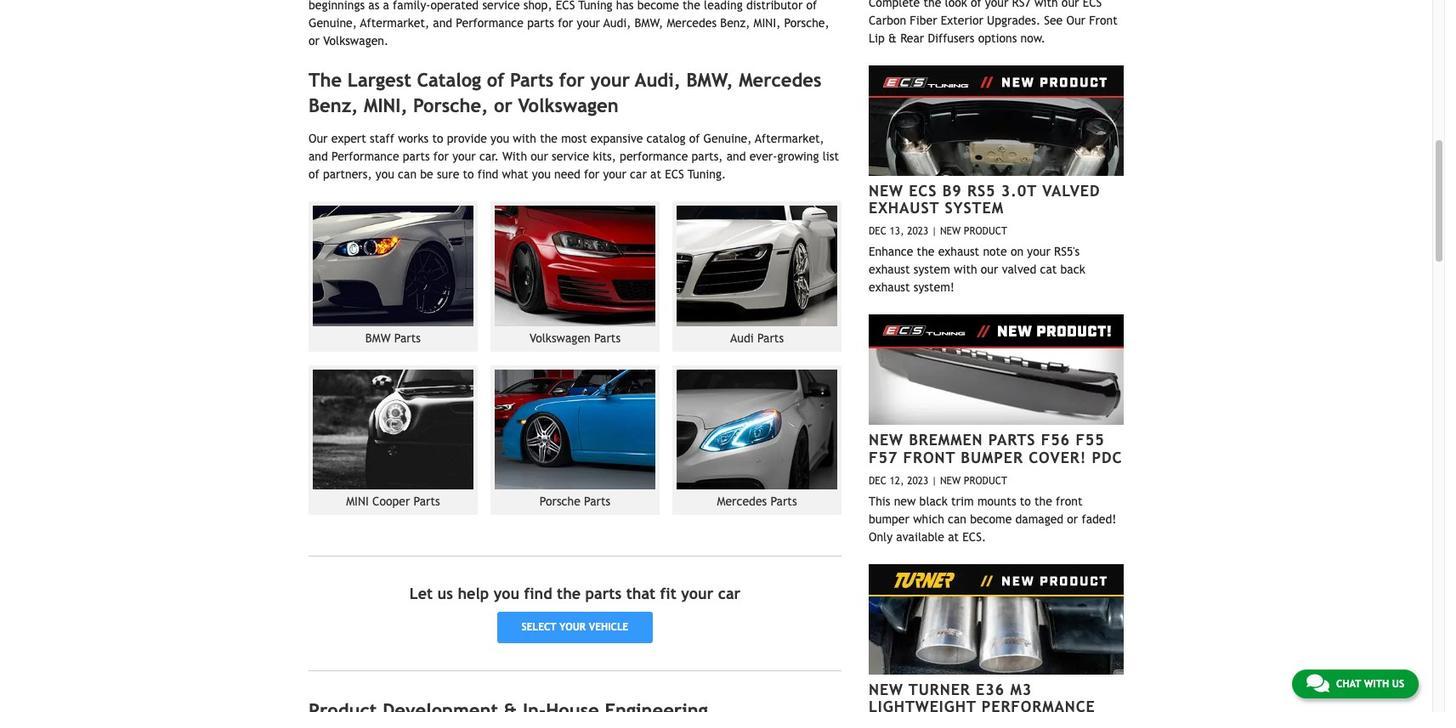 Task type: locate. For each thing, give the bounding box(es) containing it.
parts inside mercedes parts link
[[771, 495, 797, 509]]

to up damaged
[[1020, 495, 1031, 508]]

lip
[[869, 31, 885, 45]]

new inside "new bremmen parts f56 f55 f57  front bumper cover! pdc"
[[869, 431, 904, 449]]

kits,
[[593, 149, 616, 163]]

1 dec from the top
[[869, 226, 887, 237]]

your up cat
[[1027, 245, 1051, 259]]

our inside complete the look of your rs7 with our ecs carbon fiber exterior upgrades. see our front lip & rear diffusers options now.
[[1062, 0, 1079, 9]]

0 vertical spatial our
[[1067, 13, 1086, 27]]

1 vertical spatial parts
[[585, 585, 622, 603]]

1 vertical spatial 2023
[[907, 475, 929, 487]]

2023 inside dec 13, 2023 | new product enhance the exhaust note on your rs5's exhaust system with our valved cat back exhaust system!
[[907, 226, 929, 237]]

benz,
[[309, 94, 358, 117]]

1 new from the top
[[869, 182, 904, 200]]

0 vertical spatial can
[[398, 167, 417, 181]]

1 horizontal spatial can
[[948, 512, 967, 526]]

1 vertical spatial car
[[718, 585, 741, 603]]

2 | from the top
[[932, 475, 937, 487]]

1 vertical spatial find
[[524, 585, 552, 603]]

2 horizontal spatial to
[[1020, 495, 1031, 508]]

1 vertical spatial volkswagen
[[530, 331, 591, 345]]

0 horizontal spatial car
[[630, 167, 647, 181]]

2023 right 12,
[[907, 475, 929, 487]]

note
[[983, 245, 1007, 259]]

your down "provide"
[[452, 149, 476, 163]]

0 vertical spatial mercedes
[[739, 69, 822, 91]]

our
[[1062, 0, 1079, 9], [531, 149, 548, 163], [981, 263, 998, 277]]

1 horizontal spatial our
[[981, 263, 998, 277]]

0 vertical spatial |
[[932, 226, 937, 237]]

expert
[[331, 132, 366, 145]]

new turner e36 m3 lightweight performance exhaust image
[[869, 564, 1124, 675]]

dec left 12,
[[869, 475, 887, 487]]

the up fiber
[[924, 0, 941, 9]]

bmw
[[365, 331, 391, 345]]

mini
[[346, 495, 369, 509]]

bmw,
[[686, 69, 733, 91]]

2 vertical spatial exhaust
[[869, 281, 910, 294]]

0 vertical spatial car
[[630, 167, 647, 181]]

new inside dec 12, 2023 | new product this new black trim mounts to the front bumper which can become damaged or faded! only available at ecs.
[[940, 475, 961, 487]]

1 vertical spatial for
[[433, 149, 449, 163]]

most
[[561, 132, 587, 145]]

ecs right rs7
[[1083, 0, 1102, 9]]

need
[[554, 167, 581, 181]]

0 vertical spatial new
[[940, 226, 961, 237]]

at down performance at top left
[[650, 167, 661, 181]]

2023 right 13, at the right of page
[[907, 226, 929, 237]]

1 vertical spatial can
[[948, 512, 967, 526]]

trim
[[951, 495, 974, 508]]

our right with at the top of the page
[[531, 149, 548, 163]]

rear
[[900, 31, 924, 45]]

0 horizontal spatial or
[[494, 94, 512, 117]]

your left audi,
[[590, 69, 630, 91]]

the left most
[[540, 132, 558, 145]]

or up with at the top of the page
[[494, 94, 512, 117]]

0 vertical spatial our
[[1062, 0, 1079, 9]]

performance
[[332, 149, 399, 163]]

comments image
[[1307, 673, 1330, 694]]

parts up vehicle
[[585, 585, 622, 603]]

1 vertical spatial new
[[940, 475, 961, 487]]

1 horizontal spatial or
[[1067, 512, 1078, 526]]

with right system
[[954, 263, 977, 277]]

find up select
[[524, 585, 552, 603]]

to right "sure"
[[463, 167, 474, 181]]

front
[[1089, 13, 1118, 27], [903, 448, 956, 466]]

1 vertical spatial ecs
[[665, 167, 684, 181]]

and up the partners,
[[309, 149, 328, 163]]

your
[[985, 0, 1009, 9], [590, 69, 630, 91], [452, 149, 476, 163], [603, 167, 626, 181], [1027, 245, 1051, 259], [681, 585, 714, 603], [559, 622, 586, 634]]

0 vertical spatial ecs
[[1083, 0, 1102, 9]]

provide
[[447, 132, 487, 145]]

chat with us
[[1336, 678, 1404, 690]]

for up most
[[559, 69, 585, 91]]

complete the look of your rs7 with our ecs carbon fiber exterior upgrades. see our front lip & rear diffusers options now.
[[869, 0, 1118, 45]]

new inside new ecs b9 rs5 3.0t valved exhaust system
[[869, 182, 904, 200]]

and
[[309, 149, 328, 163], [727, 149, 746, 163]]

product for system
[[964, 226, 1007, 237]]

2023 inside dec 12, 2023 | new product this new black trim mounts to the front bumper which can become damaged or faded! only available at ecs.
[[907, 475, 929, 487]]

find inside the "our expert staff works to provide you with the most expansive catalog of genuine, aftermarket, and performance parts for your car. with our service kits, performance parts, and ever-growing list of partners, you can be sure to find what you need for your car at ecs tuning."
[[478, 167, 499, 181]]

1 vertical spatial product
[[964, 475, 1007, 487]]

1 2023 from the top
[[907, 226, 929, 237]]

product for bumper
[[964, 475, 1007, 487]]

porsche,
[[413, 94, 488, 117]]

new inside dec 13, 2023 | new product enhance the exhaust note on your rs5's exhaust system with our valved cat back exhaust system!
[[940, 226, 961, 237]]

product inside dec 13, 2023 | new product enhance the exhaust note on your rs5's exhaust system with our valved cat back exhaust system!
[[964, 226, 1007, 237]]

fiber
[[910, 13, 937, 27]]

0 horizontal spatial ecs
[[665, 167, 684, 181]]

new ecs b9 rs5 3.0t valved exhaust system image
[[869, 65, 1124, 176]]

for down kits,
[[584, 167, 600, 181]]

0 horizontal spatial our
[[309, 132, 328, 145]]

new up 12,
[[869, 431, 904, 449]]

| right 13, at the right of page
[[932, 226, 937, 237]]

front right see
[[1089, 13, 1118, 27]]

1 and from the left
[[309, 149, 328, 163]]

new bremmen parts f56 f55 f57  front bumper cover! pdc
[[869, 431, 1123, 466]]

dec inside dec 13, 2023 | new product enhance the exhaust note on your rs5's exhaust system with our valved cat back exhaust system!
[[869, 226, 887, 237]]

1 vertical spatial at
[[948, 530, 959, 544]]

parts inside porsche parts link
[[584, 495, 611, 509]]

our up see
[[1062, 0, 1079, 9]]

1 | from the top
[[932, 226, 937, 237]]

to
[[432, 132, 443, 145], [463, 167, 474, 181], [1020, 495, 1031, 508]]

0 vertical spatial dec
[[869, 226, 887, 237]]

1 vertical spatial mercedes
[[717, 495, 767, 509]]

1 product from the top
[[964, 226, 1007, 237]]

new
[[940, 226, 961, 237], [940, 475, 961, 487], [869, 681, 904, 699]]

product up "note"
[[964, 226, 1007, 237]]

fit
[[660, 585, 677, 603]]

ecs.
[[963, 530, 986, 544]]

0 vertical spatial volkswagen
[[518, 94, 619, 117]]

car
[[630, 167, 647, 181], [718, 585, 741, 603]]

or down the front
[[1067, 512, 1078, 526]]

1 horizontal spatial to
[[463, 167, 474, 181]]

mini cooper parts
[[346, 495, 440, 509]]

0 horizontal spatial and
[[309, 149, 328, 163]]

find
[[478, 167, 499, 181], [524, 585, 552, 603]]

us
[[1392, 678, 1404, 690]]

new up trim
[[940, 475, 961, 487]]

2 dec from the top
[[869, 475, 887, 487]]

dec for new bremmen parts f56 f55 f57  front bumper cover! pdc
[[869, 475, 887, 487]]

can inside the "our expert staff works to provide you with the most expansive catalog of genuine, aftermarket, and performance parts for your car. with our service kits, performance parts, and ever-growing list of partners, you can be sure to find what you need for your car at ecs tuning."
[[398, 167, 417, 181]]

the inside the "our expert staff works to provide you with the most expansive catalog of genuine, aftermarket, and performance parts for your car. with our service kits, performance parts, and ever-growing list of partners, you can be sure to find what you need for your car at ecs tuning."
[[540, 132, 558, 145]]

with up see
[[1035, 0, 1058, 9]]

e36
[[976, 681, 1005, 699]]

&
[[889, 31, 897, 45]]

0 vertical spatial front
[[1089, 13, 1118, 27]]

0 vertical spatial or
[[494, 94, 512, 117]]

you
[[491, 132, 509, 145], [376, 167, 394, 181], [532, 167, 551, 181], [494, 585, 520, 603]]

| inside dec 13, 2023 | new product enhance the exhaust note on your rs5's exhaust system with our valved cat back exhaust system!
[[932, 226, 937, 237]]

2 vertical spatial to
[[1020, 495, 1031, 508]]

your inside complete the look of your rs7 with our ecs carbon fiber exterior upgrades. see our front lip & rear diffusers options now.
[[985, 0, 1009, 9]]

tuning.
[[688, 167, 726, 181]]

0 vertical spatial to
[[432, 132, 443, 145]]

the up damaged
[[1035, 495, 1052, 508]]

of up parts,
[[689, 132, 700, 145]]

1 vertical spatial dec
[[869, 475, 887, 487]]

0 vertical spatial new
[[869, 182, 904, 200]]

works
[[398, 132, 429, 145]]

bmw parts
[[365, 331, 421, 345]]

the inside dec 13, 2023 | new product enhance the exhaust note on your rs5's exhaust system with our valved cat back exhaust system!
[[917, 245, 935, 259]]

1 vertical spatial to
[[463, 167, 474, 181]]

of right catalog
[[487, 69, 504, 91]]

your inside the largest catalog of parts for your audi, bmw, mercedes benz, mini, porsche, or volkswagen
[[590, 69, 630, 91]]

0 horizontal spatial our
[[531, 149, 548, 163]]

for up "sure"
[[433, 149, 449, 163]]

bumper
[[961, 448, 1023, 466]]

2 vertical spatial for
[[584, 167, 600, 181]]

at inside the "our expert staff works to provide you with the most expansive catalog of genuine, aftermarket, and performance parts for your car. with our service kits, performance parts, and ever-growing list of partners, you can be sure to find what you need for your car at ecs tuning."
[[650, 167, 661, 181]]

find down car.
[[478, 167, 499, 181]]

new for front
[[869, 431, 904, 449]]

at inside dec 12, 2023 | new product this new black trim mounts to the front bumper which can become damaged or faded! only available at ecs.
[[948, 530, 959, 544]]

0 horizontal spatial can
[[398, 167, 417, 181]]

ecs inside the "our expert staff works to provide you with the most expansive catalog of genuine, aftermarket, and performance parts for your car. with our service kits, performance parts, and ever-growing list of partners, you can be sure to find what you need for your car at ecs tuning."
[[665, 167, 684, 181]]

2 product from the top
[[964, 475, 1007, 487]]

your up upgrades.
[[985, 0, 1009, 9]]

porsche parts link
[[491, 365, 660, 516]]

can inside dec 12, 2023 | new product this new black trim mounts to the front bumper which can become damaged or faded! only available at ecs.
[[948, 512, 967, 526]]

f56
[[1041, 431, 1070, 449]]

which
[[913, 512, 944, 526]]

your down the let us help you find the parts that fit your     car
[[559, 622, 586, 634]]

your inside "select your vehicle" 'button'
[[559, 622, 586, 634]]

1 vertical spatial new
[[869, 431, 904, 449]]

0 horizontal spatial parts
[[403, 149, 430, 163]]

parts inside the bmw parts link
[[394, 331, 421, 345]]

the inside dec 12, 2023 | new product this new black trim mounts to the front bumper which can become damaged or faded! only available at ecs.
[[1035, 495, 1052, 508]]

new bremmen parts f56 f55 f57  front bumper cover! pdc link
[[869, 431, 1123, 466]]

you up car.
[[491, 132, 509, 145]]

largest
[[348, 69, 411, 91]]

exhaust
[[938, 245, 980, 259], [869, 263, 910, 277], [869, 281, 910, 294]]

parts inside volkswagen parts link
[[594, 331, 621, 345]]

1 horizontal spatial car
[[718, 585, 741, 603]]

1 vertical spatial or
[[1067, 512, 1078, 526]]

let
[[410, 585, 433, 603]]

product up mounts
[[964, 475, 1007, 487]]

1 horizontal spatial front
[[1089, 13, 1118, 27]]

new
[[894, 495, 916, 508]]

chat
[[1336, 678, 1361, 690]]

valved
[[1042, 182, 1100, 200]]

1 vertical spatial front
[[903, 448, 956, 466]]

1 horizontal spatial and
[[727, 149, 746, 163]]

audi parts link
[[673, 201, 842, 352]]

1 vertical spatial |
[[932, 475, 937, 487]]

ever-
[[750, 149, 777, 163]]

with left us
[[1364, 678, 1389, 690]]

your right fit
[[681, 585, 714, 603]]

on
[[1011, 245, 1024, 259]]

with inside complete the look of your rs7 with our ecs carbon fiber exterior upgrades. see our front lip & rear diffusers options now.
[[1035, 0, 1058, 9]]

dec
[[869, 226, 887, 237], [869, 475, 887, 487]]

porsche
[[540, 495, 581, 509]]

1 vertical spatial our
[[531, 149, 548, 163]]

you left need in the top of the page
[[532, 167, 551, 181]]

2 horizontal spatial our
[[1062, 0, 1079, 9]]

to right works
[[432, 132, 443, 145]]

front inside "new bremmen parts f56 f55 f57  front bumper cover! pdc"
[[903, 448, 956, 466]]

| for front
[[932, 475, 937, 487]]

0 vertical spatial find
[[478, 167, 499, 181]]

0 horizontal spatial to
[[432, 132, 443, 145]]

rs5's
[[1054, 245, 1080, 259]]

with inside dec 13, 2023 | new product enhance the exhaust note on your rs5's exhaust system with our valved cat back exhaust system!
[[954, 263, 977, 277]]

our right see
[[1067, 13, 1086, 27]]

and down genuine,
[[727, 149, 746, 163]]

0 vertical spatial at
[[650, 167, 661, 181]]

0 vertical spatial for
[[559, 69, 585, 91]]

0 horizontal spatial find
[[478, 167, 499, 181]]

product inside dec 12, 2023 | new product this new black trim mounts to the front bumper which can become damaged or faded! only available at ecs.
[[964, 475, 1007, 487]]

look
[[945, 0, 967, 9]]

new for exhaust
[[869, 182, 904, 200]]

0 horizontal spatial at
[[650, 167, 661, 181]]

2 new from the top
[[869, 431, 904, 449]]

| inside dec 12, 2023 | new product this new black trim mounts to the front bumper which can become damaged or faded! only available at ecs.
[[932, 475, 937, 487]]

at left ecs.
[[948, 530, 959, 544]]

1 horizontal spatial find
[[524, 585, 552, 603]]

0 vertical spatial product
[[964, 226, 1007, 237]]

that
[[626, 585, 656, 603]]

2 vertical spatial new
[[869, 681, 904, 699]]

our left expert
[[309, 132, 328, 145]]

dec inside dec 12, 2023 | new product this new black trim mounts to the front bumper which can become damaged or faded! only available at ecs.
[[869, 475, 887, 487]]

our inside the "our expert staff works to provide you with the most expansive catalog of genuine, aftermarket, and performance parts for your car. with our service kits, performance parts, and ever-growing list of partners, you can be sure to find what you need for your car at ecs tuning."
[[309, 132, 328, 145]]

for
[[559, 69, 585, 91], [433, 149, 449, 163], [584, 167, 600, 181]]

2 vertical spatial our
[[981, 263, 998, 277]]

mercedes
[[739, 69, 822, 91], [717, 495, 767, 509]]

only
[[869, 530, 893, 544]]

ecs left b9 on the right
[[909, 182, 937, 200]]

1 horizontal spatial at
[[948, 530, 959, 544]]

parts down works
[[403, 149, 430, 163]]

new down system
[[940, 226, 961, 237]]

valved
[[1002, 263, 1037, 277]]

of right look
[[971, 0, 982, 9]]

or inside dec 12, 2023 | new product this new black trim mounts to the front bumper which can become damaged or faded! only available at ecs.
[[1067, 512, 1078, 526]]

1 vertical spatial our
[[309, 132, 328, 145]]

2 vertical spatial ecs
[[909, 182, 937, 200]]

faded!
[[1082, 512, 1117, 526]]

system!
[[914, 281, 955, 294]]

damaged
[[1016, 512, 1064, 526]]

| up black
[[932, 475, 937, 487]]

our down "note"
[[981, 263, 998, 277]]

0 vertical spatial 2023
[[907, 226, 929, 237]]

bmw parts link
[[309, 201, 478, 352]]

can down trim
[[948, 512, 967, 526]]

2 horizontal spatial ecs
[[1083, 0, 1102, 9]]

with up with at the top of the page
[[513, 132, 536, 145]]

genuine,
[[704, 132, 752, 145]]

new up 13, at the right of page
[[869, 182, 904, 200]]

0 vertical spatial parts
[[403, 149, 430, 163]]

let us help you find the parts that fit your     car
[[410, 585, 741, 603]]

cover!
[[1029, 448, 1087, 466]]

of
[[971, 0, 982, 9], [487, 69, 504, 91], [689, 132, 700, 145], [309, 167, 319, 181]]

1 horizontal spatial our
[[1067, 13, 1086, 27]]

the up system
[[917, 245, 935, 259]]

1 horizontal spatial ecs
[[909, 182, 937, 200]]

new left turner
[[869, 681, 904, 699]]

now.
[[1021, 31, 1046, 45]]

2 2023 from the top
[[907, 475, 929, 487]]

can left be
[[398, 167, 417, 181]]

ecs down performance at top left
[[665, 167, 684, 181]]

0 horizontal spatial front
[[903, 448, 956, 466]]

car down performance at top left
[[630, 167, 647, 181]]

front up 12,
[[903, 448, 956, 466]]

parts inside the "our expert staff works to provide you with the most expansive catalog of genuine, aftermarket, and performance parts for your car. with our service kits, performance parts, and ever-growing list of partners, you can be sure to find what you need for your car at ecs tuning."
[[403, 149, 430, 163]]

car right fit
[[718, 585, 741, 603]]

dec left 13, at the right of page
[[869, 226, 887, 237]]

your down kits,
[[603, 167, 626, 181]]



Task type: vqa. For each thing, say whether or not it's contained in the screenshot.
second 'Dec' from the bottom
yes



Task type: describe. For each thing, give the bounding box(es) containing it.
exterior
[[941, 13, 984, 27]]

the up select your vehicle
[[557, 585, 581, 603]]

staff
[[370, 132, 394, 145]]

new inside new turner e36 m3 lightweight performanc
[[869, 681, 904, 699]]

lightweight
[[869, 698, 977, 712]]

front inside complete the look of your rs7 with our ecs carbon fiber exterior upgrades. see our front lip & rear diffusers options now.
[[1089, 13, 1118, 27]]

vehicle
[[589, 622, 629, 634]]

help
[[458, 585, 489, 603]]

mercedes parts link
[[673, 365, 842, 516]]

select your vehicle button
[[497, 612, 653, 643]]

13,
[[890, 226, 904, 237]]

catalog
[[647, 132, 686, 145]]

audi,
[[635, 69, 681, 91]]

mini cooper parts link
[[309, 365, 478, 516]]

1 vertical spatial exhaust
[[869, 263, 910, 277]]

car.
[[479, 149, 499, 163]]

or inside the largest catalog of parts for your audi, bmw, mercedes benz, mini, porsche, or volkswagen
[[494, 94, 512, 117]]

with inside the "our expert staff works to provide you with the most expansive catalog of genuine, aftermarket, and performance parts for your car. with our service kits, performance parts, and ever-growing list of partners, you can be sure to find what you need for your car at ecs tuning."
[[513, 132, 536, 145]]

new ecs b9 rs5 3.0t valved exhaust system link
[[869, 182, 1100, 217]]

the inside complete the look of your rs7 with our ecs carbon fiber exterior upgrades. see our front lip & rear diffusers options now.
[[924, 0, 941, 9]]

this
[[869, 495, 891, 508]]

rs5
[[968, 182, 996, 200]]

carbon
[[869, 13, 906, 27]]

new bremmen parts f56 f55 f57  front bumper cover! pdc image
[[869, 315, 1124, 425]]

what
[[502, 167, 528, 181]]

for inside the largest catalog of parts for your audi, bmw, mercedes benz, mini, porsche, or volkswagen
[[559, 69, 585, 91]]

2023 for exhaust
[[907, 226, 929, 237]]

3.0t
[[1001, 182, 1037, 200]]

the
[[309, 69, 342, 91]]

upgrades.
[[987, 13, 1041, 27]]

2023 for front
[[907, 475, 929, 487]]

b9
[[943, 182, 962, 200]]

1 horizontal spatial parts
[[585, 585, 622, 603]]

system
[[945, 199, 1004, 217]]

m3
[[1010, 681, 1032, 699]]

dec for new ecs b9 rs5 3.0t valved exhaust system
[[869, 226, 887, 237]]

front
[[1056, 495, 1083, 508]]

complete
[[869, 0, 920, 9]]

mercedes inside the largest catalog of parts for your audi, bmw, mercedes benz, mini, porsche, or volkswagen
[[739, 69, 822, 91]]

| for exhaust
[[932, 226, 937, 237]]

system
[[914, 263, 950, 277]]

volkswagen inside the largest catalog of parts for your audi, bmw, mercedes benz, mini, porsche, or volkswagen
[[518, 94, 619, 117]]

parts inside the largest catalog of parts for your audi, bmw, mercedes benz, mini, porsche, or volkswagen
[[510, 69, 554, 91]]

catalog
[[417, 69, 481, 91]]

of left the partners,
[[309, 167, 319, 181]]

porsche parts
[[540, 495, 611, 509]]

new ecs b9 rs5 3.0t valved exhaust system
[[869, 182, 1100, 217]]

rs7
[[1012, 0, 1031, 9]]

growing
[[777, 149, 819, 163]]

become
[[970, 512, 1012, 526]]

diffusers
[[928, 31, 975, 45]]

audi parts
[[730, 331, 784, 345]]

us
[[437, 585, 453, 603]]

new for system
[[940, 226, 961, 237]]

mercedes parts
[[717, 495, 797, 509]]

expansive
[[591, 132, 643, 145]]

service
[[552, 149, 589, 163]]

f57
[[869, 448, 898, 466]]

the largest catalog of parts for your audi, bmw, mercedes benz, mini, porsche, or volkswagen
[[309, 69, 822, 117]]

sure
[[437, 167, 459, 181]]

f55
[[1076, 431, 1105, 449]]

volkswagen parts
[[530, 331, 621, 345]]

with
[[503, 149, 527, 163]]

chat with us link
[[1292, 670, 1419, 699]]

our inside dec 13, 2023 | new product enhance the exhaust note on your rs5's exhaust system with our valved cat back exhaust system!
[[981, 263, 998, 277]]

dec 13, 2023 | new product enhance the exhaust note on your rs5's exhaust system with our valved cat back exhaust system!
[[869, 226, 1085, 294]]

cat
[[1040, 263, 1057, 277]]

select your vehicle
[[522, 622, 629, 634]]

volkswagen parts link
[[491, 201, 660, 352]]

list
[[823, 149, 839, 163]]

parts inside audi parts link
[[757, 331, 784, 345]]

parts,
[[692, 149, 723, 163]]

0 vertical spatial exhaust
[[938, 245, 980, 259]]

car inside the "our expert staff works to provide you with the most expansive catalog of genuine, aftermarket, and performance parts for your car. with our service kits, performance parts, and ever-growing list of partners, you can be sure to find what you need for your car at ecs tuning."
[[630, 167, 647, 181]]

ecs inside complete the look of your rs7 with our ecs carbon fiber exterior upgrades. see our front lip & rear diffusers options now.
[[1083, 0, 1102, 9]]

to inside dec 12, 2023 | new product this new black trim mounts to the front bumper which can become damaged or faded! only available at ecs.
[[1020, 495, 1031, 508]]

our inside the "our expert staff works to provide you with the most expansive catalog of genuine, aftermarket, and performance parts for your car. with our service kits, performance parts, and ever-growing list of partners, you can be sure to find what you need for your car at ecs tuning."
[[531, 149, 548, 163]]

bumper
[[869, 512, 910, 526]]

new for bumper
[[940, 475, 961, 487]]

select
[[522, 622, 557, 634]]

dec 12, 2023 | new product this new black trim mounts to the front bumper which can become damaged or faded! only available at ecs.
[[869, 475, 1117, 544]]

turner
[[909, 681, 971, 699]]

you down performance
[[376, 167, 394, 181]]

our inside complete the look of your rs7 with our ecs carbon fiber exterior upgrades. see our front lip & rear diffusers options now.
[[1067, 13, 1086, 27]]

your inside dec 13, 2023 | new product enhance the exhaust note on your rs5's exhaust system with our valved cat back exhaust system!
[[1027, 245, 1051, 259]]

bremmen
[[909, 431, 983, 449]]

new turner e36 m3 lightweight performanc link
[[869, 681, 1096, 712]]

options
[[978, 31, 1017, 45]]

our expert staff works to provide you with the most expansive catalog of genuine, aftermarket, and performance parts for your car. with our service kits, performance parts, and ever-growing list of partners, you can be sure to find what you need for your car at ecs tuning.
[[309, 132, 839, 181]]

of inside complete the look of your rs7 with our ecs carbon fiber exterior upgrades. see our front lip & rear diffusers options now.
[[971, 0, 982, 9]]

exhaust
[[869, 199, 940, 217]]

parts inside "new bremmen parts f56 f55 f57  front bumper cover! pdc"
[[989, 431, 1036, 449]]

back
[[1061, 263, 1085, 277]]

cooper
[[372, 495, 410, 509]]

parts inside mini cooper parts link
[[414, 495, 440, 509]]

of inside the largest catalog of parts for your audi, bmw, mercedes benz, mini, porsche, or volkswagen
[[487, 69, 504, 91]]

2 and from the left
[[727, 149, 746, 163]]

partners,
[[323, 167, 372, 181]]

aftermarket,
[[755, 132, 824, 145]]

pdc
[[1092, 448, 1123, 466]]

you right help
[[494, 585, 520, 603]]

ecs inside new ecs b9 rs5 3.0t valved exhaust system
[[909, 182, 937, 200]]



